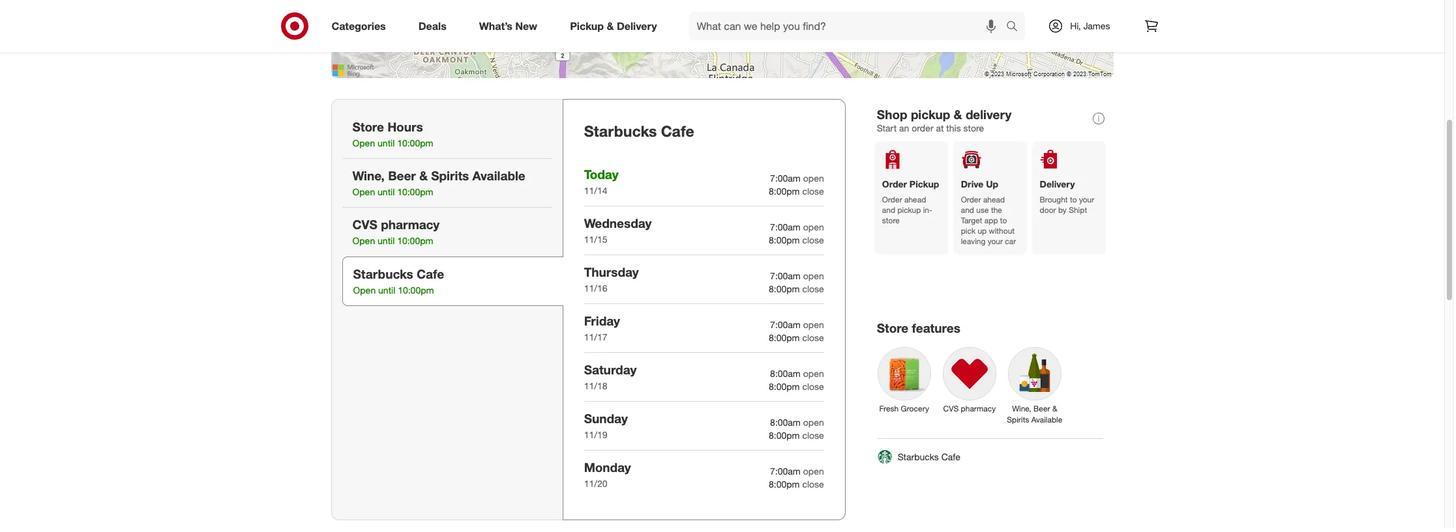Task type: vqa. For each thing, say whether or not it's contained in the screenshot.


Task type: locate. For each thing, give the bounding box(es) containing it.
0 vertical spatial store
[[352, 119, 384, 134]]

today 11/14
[[584, 167, 618, 196]]

0 horizontal spatial starbucks
[[353, 267, 413, 282]]

1 8:00am open 8:00pm close from the top
[[769, 368, 824, 392]]

0 vertical spatial delivery
[[617, 19, 657, 32]]

wine, down "store hours open until 10:00pm"
[[352, 168, 385, 183]]

until down cvs pharmacy open until 10:00pm
[[378, 285, 395, 296]]

0 vertical spatial 8:00am
[[770, 368, 801, 379]]

until inside starbucks cafe open until 10:00pm
[[378, 285, 395, 296]]

spirits
[[431, 168, 469, 183], [1007, 415, 1029, 425]]

0 vertical spatial available
[[472, 168, 525, 183]]

1 horizontal spatial cvs
[[943, 404, 959, 414]]

1 horizontal spatial spirits
[[1007, 415, 1029, 425]]

3 close from the top
[[802, 284, 824, 295]]

5 open from the top
[[803, 368, 824, 379]]

wine, right cvs pharmacy on the right bottom of page
[[1012, 404, 1031, 414]]

11/15
[[584, 234, 607, 245]]

your up shipt at the top right of the page
[[1079, 195, 1094, 205]]

4 7:00am from the top
[[770, 319, 801, 330]]

car
[[1005, 237, 1016, 247]]

and left in-
[[882, 205, 895, 215]]

8:00am for sunday
[[770, 417, 801, 428]]

3 7:00am from the top
[[770, 270, 801, 282]]

1 vertical spatial store
[[882, 216, 900, 226]]

0 horizontal spatial delivery
[[617, 19, 657, 32]]

what's new
[[479, 19, 537, 32]]

1 7:00am open 8:00pm close from the top
[[769, 173, 824, 197]]

1 8:00am from the top
[[770, 368, 801, 379]]

4 8:00pm from the top
[[769, 332, 800, 344]]

10:00pm down hours
[[397, 138, 433, 149]]

0 horizontal spatial beer
[[388, 168, 416, 183]]

delivery inside delivery brought to your door by shipt
[[1040, 179, 1075, 190]]

1 vertical spatial pharmacy
[[961, 404, 996, 414]]

cvs pharmacy open until 10:00pm
[[352, 217, 440, 247]]

open for wednesday
[[803, 222, 824, 233]]

1 horizontal spatial store
[[877, 321, 908, 336]]

an
[[899, 122, 909, 134]]

open inside "store hours open until 10:00pm"
[[352, 138, 375, 149]]

hi,
[[1070, 20, 1081, 31]]

0 horizontal spatial starbucks cafe
[[584, 122, 694, 140]]

wine, for wine, beer & spirits available open until 10:00pm
[[352, 168, 385, 183]]

wine, inside wine, beer & spirits available
[[1012, 404, 1031, 414]]

6 open from the top
[[803, 417, 824, 428]]

7:00am
[[770, 173, 801, 184], [770, 222, 801, 233], [770, 270, 801, 282], [770, 319, 801, 330], [770, 466, 801, 477]]

store
[[352, 119, 384, 134], [877, 321, 908, 336]]

8:00pm for wednesday
[[769, 235, 800, 246]]

0 horizontal spatial wine,
[[352, 168, 385, 183]]

your down without
[[988, 237, 1003, 247]]

0 vertical spatial pharmacy
[[381, 217, 440, 232]]

0 vertical spatial cafe
[[661, 122, 694, 140]]

your
[[1079, 195, 1094, 205], [988, 237, 1003, 247]]

pickup left in-
[[897, 205, 921, 215]]

0 horizontal spatial and
[[882, 205, 895, 215]]

3 7:00am open 8:00pm close from the top
[[769, 270, 824, 295]]

until inside cvs pharmacy open until 10:00pm
[[378, 235, 395, 247]]

what's
[[479, 19, 512, 32]]

1 horizontal spatial available
[[1031, 415, 1062, 425]]

store left features
[[877, 321, 908, 336]]

0 horizontal spatial store
[[352, 119, 384, 134]]

search
[[1000, 21, 1032, 34]]

up
[[978, 226, 987, 236]]

1 vertical spatial available
[[1031, 415, 1062, 425]]

3 open from the top
[[803, 270, 824, 282]]

8:00pm
[[769, 186, 800, 197], [769, 235, 800, 246], [769, 284, 800, 295], [769, 332, 800, 344], [769, 381, 800, 392], [769, 430, 800, 441], [769, 479, 800, 490]]

0 vertical spatial cvs
[[352, 217, 377, 232]]

2 8:00am from the top
[[770, 417, 801, 428]]

2 horizontal spatial starbucks
[[898, 452, 939, 463]]

ahead up in-
[[904, 195, 926, 205]]

and
[[882, 205, 895, 215], [961, 205, 974, 215]]

1 close from the top
[[802, 186, 824, 197]]

1 horizontal spatial starbucks cafe
[[898, 452, 960, 463]]

10:00pm up cvs pharmacy open until 10:00pm
[[397, 187, 433, 198]]

pickup
[[570, 19, 604, 32], [909, 179, 939, 190]]

8:00pm for today
[[769, 186, 800, 197]]

fresh grocery link
[[872, 341, 937, 417]]

1 vertical spatial wine,
[[1012, 404, 1031, 414]]

2 7:00am from the top
[[770, 222, 801, 233]]

0 horizontal spatial pickup
[[570, 19, 604, 32]]

starbucks down cvs pharmacy open until 10:00pm
[[353, 267, 413, 282]]

and up target
[[961, 205, 974, 215]]

8:00pm for saturday
[[769, 381, 800, 392]]

order
[[882, 179, 907, 190], [882, 195, 902, 205], [961, 195, 981, 205]]

& inside wine, beer & spirits available
[[1052, 404, 1057, 414]]

1 and from the left
[[882, 205, 895, 215]]

1 horizontal spatial store
[[963, 122, 984, 134]]

1 horizontal spatial cafe
[[661, 122, 694, 140]]

open
[[352, 138, 375, 149], [352, 187, 375, 198], [352, 235, 375, 247], [353, 285, 376, 296]]

1 8:00pm from the top
[[769, 186, 800, 197]]

james
[[1083, 20, 1110, 31]]

& inside the wine, beer & spirits available open until 10:00pm
[[419, 168, 428, 183]]

2 7:00am open 8:00pm close from the top
[[769, 222, 824, 246]]

order for order pickup
[[882, 195, 902, 205]]

7:00am open 8:00pm close
[[769, 173, 824, 197], [769, 222, 824, 246], [769, 270, 824, 295], [769, 319, 824, 344], [769, 466, 824, 490]]

1 vertical spatial beer
[[1033, 404, 1050, 414]]

2 8:00am open 8:00pm close from the top
[[769, 417, 824, 441]]

saturday 11/18
[[584, 362, 637, 392]]

0 vertical spatial pickup
[[570, 19, 604, 32]]

wine, inside the wine, beer & spirits available open until 10:00pm
[[352, 168, 385, 183]]

1 horizontal spatial to
[[1070, 195, 1077, 205]]

8:00pm for monday
[[769, 479, 800, 490]]

store
[[963, 122, 984, 134], [882, 216, 900, 226]]

cvs for cvs pharmacy
[[943, 404, 959, 414]]

5 close from the top
[[802, 381, 824, 392]]

store for store features
[[877, 321, 908, 336]]

2 and from the left
[[961, 205, 974, 215]]

4 close from the top
[[802, 332, 824, 344]]

0 vertical spatial spirits
[[431, 168, 469, 183]]

1 vertical spatial cvs
[[943, 404, 959, 414]]

0 vertical spatial pickup
[[911, 107, 950, 122]]

beer inside wine, beer & spirits available
[[1033, 404, 1050, 414]]

open for starbucks cafe
[[353, 285, 376, 296]]

open inside starbucks cafe open until 10:00pm
[[353, 285, 376, 296]]

pharmacy down the wine, beer & spirits available open until 10:00pm
[[381, 217, 440, 232]]

1 horizontal spatial your
[[1079, 195, 1094, 205]]

4 7:00am open 8:00pm close from the top
[[769, 319, 824, 344]]

8:00pm for thursday
[[769, 284, 800, 295]]

2 ahead from the left
[[983, 195, 1005, 205]]

pickup
[[911, 107, 950, 122], [897, 205, 921, 215]]

&
[[607, 19, 614, 32], [954, 107, 962, 122], [419, 168, 428, 183], [1052, 404, 1057, 414]]

store inside "store hours open until 10:00pm"
[[352, 119, 384, 134]]

friday 11/17
[[584, 314, 620, 343]]

1 horizontal spatial wine,
[[1012, 404, 1031, 414]]

pickup right new
[[570, 19, 604, 32]]

delivery
[[966, 107, 1012, 122]]

what's new link
[[468, 12, 554, 40]]

10:00pm inside "store hours open until 10:00pm"
[[397, 138, 433, 149]]

cvs
[[352, 217, 377, 232], [943, 404, 959, 414]]

pharmacy
[[381, 217, 440, 232], [961, 404, 996, 414]]

7:00am open 8:00pm close for monday
[[769, 466, 824, 490]]

& for wine, beer & spirits available
[[1052, 404, 1057, 414]]

1 ahead from the left
[[904, 195, 926, 205]]

open for store hours
[[352, 138, 375, 149]]

2 close from the top
[[802, 235, 824, 246]]

deals
[[418, 19, 446, 32]]

starbucks cafe open until 10:00pm
[[353, 267, 444, 296]]

7:00am for monday
[[770, 466, 801, 477]]

starbucks inside starbucks cafe open until 10:00pm
[[353, 267, 413, 282]]

available inside the wine, beer & spirits available open until 10:00pm
[[472, 168, 525, 183]]

7 8:00pm from the top
[[769, 479, 800, 490]]

8:00pm for friday
[[769, 332, 800, 344]]

& for shop pickup & delivery start an order at this store
[[954, 107, 962, 122]]

wine, beer & spirits available link
[[1002, 341, 1067, 428]]

1 horizontal spatial delivery
[[1040, 179, 1075, 190]]

wine, for wine, beer & spirits available
[[1012, 404, 1031, 414]]

1 horizontal spatial starbucks
[[584, 122, 657, 140]]

pickup inside order pickup order ahead and pickup in- store
[[897, 205, 921, 215]]

6 8:00pm from the top
[[769, 430, 800, 441]]

0 vertical spatial starbucks cafe
[[584, 122, 694, 140]]

open for sunday
[[803, 417, 824, 428]]

and inside drive up order ahead and use the target app to pick up without leaving your car
[[961, 205, 974, 215]]

open inside the wine, beer & spirits available open until 10:00pm
[[352, 187, 375, 198]]

10:00pm inside starbucks cafe open until 10:00pm
[[398, 285, 434, 296]]

brought
[[1040, 195, 1068, 205]]

until up cvs pharmacy open until 10:00pm
[[378, 187, 395, 198]]

0 vertical spatial your
[[1079, 195, 1094, 205]]

open for friday
[[803, 319, 824, 330]]

cvs pharmacy link
[[937, 341, 1002, 417]]

pickup up order
[[911, 107, 950, 122]]

pickup up in-
[[909, 179, 939, 190]]

0 horizontal spatial your
[[988, 237, 1003, 247]]

1 horizontal spatial and
[[961, 205, 974, 215]]

0 vertical spatial starbucks
[[584, 122, 657, 140]]

beer for wine, beer & spirits available open until 10:00pm
[[388, 168, 416, 183]]

cafe
[[661, 122, 694, 140], [417, 267, 444, 282], [941, 452, 960, 463]]

to up without
[[1000, 216, 1007, 226]]

spirits inside the wine, beer & spirits available open until 10:00pm
[[431, 168, 469, 183]]

starbucks
[[584, 122, 657, 140], [353, 267, 413, 282], [898, 452, 939, 463]]

1 vertical spatial delivery
[[1040, 179, 1075, 190]]

0 horizontal spatial ahead
[[904, 195, 926, 205]]

store inside order pickup order ahead and pickup in- store
[[882, 216, 900, 226]]

store for store hours open until 10:00pm
[[352, 119, 384, 134]]

order pickup order ahead and pickup in- store
[[882, 179, 939, 226]]

starbucks cafe
[[584, 122, 694, 140], [898, 452, 960, 463]]

wine, beer & spirits available open until 10:00pm
[[352, 168, 525, 198]]

1 vertical spatial your
[[988, 237, 1003, 247]]

target
[[961, 216, 982, 226]]

1 open from the top
[[803, 173, 824, 184]]

beer inside the wine, beer & spirits available open until 10:00pm
[[388, 168, 416, 183]]

7 open from the top
[[803, 466, 824, 477]]

to up shipt at the top right of the page
[[1070, 195, 1077, 205]]

pick
[[961, 226, 976, 236]]

10:00pm for hours
[[397, 138, 433, 149]]

1 vertical spatial spirits
[[1007, 415, 1029, 425]]

pharmacy left wine, beer & spirits available
[[961, 404, 996, 414]]

starbucks down grocery on the right bottom of page
[[898, 452, 939, 463]]

1 vertical spatial pickup
[[909, 179, 939, 190]]

1 vertical spatial cafe
[[417, 267, 444, 282]]

8:00am
[[770, 368, 801, 379], [770, 417, 801, 428]]

3 8:00pm from the top
[[769, 284, 800, 295]]

1 vertical spatial pickup
[[897, 205, 921, 215]]

wine, beer & spirits available
[[1007, 404, 1062, 425]]

7:00am for thursday
[[770, 270, 801, 282]]

leaving
[[961, 237, 985, 247]]

until inside "store hours open until 10:00pm"
[[378, 138, 395, 149]]

ahead inside drive up order ahead and use the target app to pick up without leaving your car
[[983, 195, 1005, 205]]

6 close from the top
[[802, 430, 824, 441]]

7:00am for friday
[[770, 319, 801, 330]]

starbucks cafe down grocery on the right bottom of page
[[898, 452, 960, 463]]

0 vertical spatial store
[[963, 122, 984, 134]]

8:00am open 8:00pm close
[[769, 368, 824, 392], [769, 417, 824, 441]]

store capabilities with hours, vertical tabs tab list
[[331, 99, 563, 521]]

until down hours
[[378, 138, 395, 149]]

thursday 11/16
[[584, 265, 639, 294]]

delivery
[[617, 19, 657, 32], [1040, 179, 1075, 190]]

1 horizontal spatial beer
[[1033, 404, 1050, 414]]

0 vertical spatial wine,
[[352, 168, 385, 183]]

cvs inside cvs pharmacy open until 10:00pm
[[352, 217, 377, 232]]

5 7:00am from the top
[[770, 466, 801, 477]]

4 open from the top
[[803, 319, 824, 330]]

0 vertical spatial to
[[1070, 195, 1077, 205]]

ahead inside order pickup order ahead and pickup in- store
[[904, 195, 926, 205]]

1 horizontal spatial pharmacy
[[961, 404, 996, 414]]

8:00am open 8:00pm close for sunday
[[769, 417, 824, 441]]

1 vertical spatial 8:00am
[[770, 417, 801, 428]]

0 horizontal spatial pharmacy
[[381, 217, 440, 232]]

wednesday 11/15
[[584, 216, 652, 245]]

ahead up the
[[983, 195, 1005, 205]]

to
[[1070, 195, 1077, 205], [1000, 216, 1007, 226]]

0 vertical spatial beer
[[388, 168, 416, 183]]

2 vertical spatial cafe
[[941, 452, 960, 463]]

5 8:00pm from the top
[[769, 381, 800, 392]]

available inside wine, beer & spirits available
[[1031, 415, 1062, 425]]

friday
[[584, 314, 620, 329]]

& inside shop pickup & delivery start an order at this store
[[954, 107, 962, 122]]

starbucks cafe up today
[[584, 122, 694, 140]]

0 vertical spatial 8:00am open 8:00pm close
[[769, 368, 824, 392]]

0 horizontal spatial cafe
[[417, 267, 444, 282]]

5 7:00am open 8:00pm close from the top
[[769, 466, 824, 490]]

beer for wine, beer & spirits available
[[1033, 404, 1050, 414]]

1 vertical spatial starbucks
[[353, 267, 413, 282]]

0 horizontal spatial spirits
[[431, 168, 469, 183]]

starbucks up today
[[584, 122, 657, 140]]

0 horizontal spatial available
[[472, 168, 525, 183]]

7 close from the top
[[802, 479, 824, 490]]

0 horizontal spatial store
[[882, 216, 900, 226]]

0 horizontal spatial to
[[1000, 216, 1007, 226]]

10:00pm inside cvs pharmacy open until 10:00pm
[[397, 235, 433, 247]]

beer
[[388, 168, 416, 183], [1033, 404, 1050, 414]]

1 horizontal spatial ahead
[[983, 195, 1005, 205]]

10:00pm down cvs pharmacy open until 10:00pm
[[398, 285, 434, 296]]

order inside drive up order ahead and use the target app to pick up without leaving your car
[[961, 195, 981, 205]]

store left hours
[[352, 119, 384, 134]]

and inside order pickup order ahead and pickup in- store
[[882, 205, 895, 215]]

2 open from the top
[[803, 222, 824, 233]]

open for saturday
[[803, 368, 824, 379]]

available
[[472, 168, 525, 183], [1031, 415, 1062, 425]]

10:00pm up starbucks cafe open until 10:00pm
[[397, 235, 433, 247]]

sunday
[[584, 411, 628, 426]]

1 vertical spatial 8:00am open 8:00pm close
[[769, 417, 824, 441]]

10:00pm for pharmacy
[[397, 235, 433, 247]]

1 7:00am from the top
[[770, 173, 801, 184]]

close
[[802, 186, 824, 197], [802, 235, 824, 246], [802, 284, 824, 295], [802, 332, 824, 344], [802, 381, 824, 392], [802, 430, 824, 441], [802, 479, 824, 490]]

open
[[803, 173, 824, 184], [803, 222, 824, 233], [803, 270, 824, 282], [803, 319, 824, 330], [803, 368, 824, 379], [803, 417, 824, 428], [803, 466, 824, 477]]

pharmacy inside cvs pharmacy open until 10:00pm
[[381, 217, 440, 232]]

monday
[[584, 460, 631, 475]]

open inside cvs pharmacy open until 10:00pm
[[352, 235, 375, 247]]

0 horizontal spatial cvs
[[352, 217, 377, 232]]

spirits for wine, beer & spirits available
[[1007, 415, 1029, 425]]

ahead
[[904, 195, 926, 205], [983, 195, 1005, 205]]

1 vertical spatial to
[[1000, 216, 1007, 226]]

7:00am for wednesday
[[770, 222, 801, 233]]

until up starbucks cafe open until 10:00pm
[[378, 235, 395, 247]]

thursday
[[584, 265, 639, 280]]

use
[[976, 205, 989, 215]]

1 horizontal spatial pickup
[[909, 179, 939, 190]]

1 vertical spatial store
[[877, 321, 908, 336]]

2 8:00pm from the top
[[769, 235, 800, 246]]

open for cvs pharmacy
[[352, 235, 375, 247]]

spirits inside wine, beer & spirits available
[[1007, 415, 1029, 425]]

wine,
[[352, 168, 385, 183], [1012, 404, 1031, 414]]



Task type: describe. For each thing, give the bounding box(es) containing it.
7:00am open 8:00pm close for thursday
[[769, 270, 824, 295]]

open for today
[[803, 173, 824, 184]]

ahead for pickup
[[904, 195, 926, 205]]

ahead for up
[[983, 195, 1005, 205]]

drive up order ahead and use the target app to pick up without leaving your car
[[961, 179, 1016, 247]]

and for drive
[[961, 205, 974, 215]]

& for wine, beer & spirits available open until 10:00pm
[[419, 168, 428, 183]]

your inside delivery brought to your door by shipt
[[1079, 195, 1094, 205]]

deals link
[[407, 12, 463, 40]]

8:00am open 8:00pm close for saturday
[[769, 368, 824, 392]]

sunday 11/19
[[584, 411, 628, 441]]

7:00am open 8:00pm close for friday
[[769, 319, 824, 344]]

close for thursday
[[802, 284, 824, 295]]

order
[[912, 122, 933, 134]]

available for wine, beer & spirits available open until 10:00pm
[[472, 168, 525, 183]]

monday 11/20
[[584, 460, 631, 490]]

close for saturday
[[802, 381, 824, 392]]

pharmacy for cvs pharmacy open until 10:00pm
[[381, 217, 440, 232]]

11/17
[[584, 332, 607, 343]]

11/16
[[584, 283, 607, 294]]

at
[[936, 122, 944, 134]]

10:00pm inside the wine, beer & spirits available open until 10:00pm
[[397, 187, 433, 198]]

cafe inside starbucks cafe open until 10:00pm
[[417, 267, 444, 282]]

pickup & delivery link
[[559, 12, 673, 40]]

shop
[[877, 107, 907, 122]]

7:00am open 8:00pm close for today
[[769, 173, 824, 197]]

grocery
[[901, 404, 929, 414]]

pharmacy for cvs pharmacy
[[961, 404, 996, 414]]

1 vertical spatial starbucks cafe
[[898, 452, 960, 463]]

open for thursday
[[803, 270, 824, 282]]

hi, james
[[1070, 20, 1110, 31]]

close for friday
[[802, 332, 824, 344]]

11/20
[[584, 479, 607, 490]]

11/19
[[584, 430, 607, 441]]

pickup inside the pickup & delivery link
[[570, 19, 604, 32]]

to inside drive up order ahead and use the target app to pick up without leaving your car
[[1000, 216, 1007, 226]]

shop pickup & delivery start an order at this store
[[877, 107, 1012, 134]]

What can we help you find? suggestions appear below search field
[[689, 12, 1009, 40]]

by
[[1058, 205, 1067, 215]]

until for store
[[378, 138, 395, 149]]

open for monday
[[803, 466, 824, 477]]

pickup inside order pickup order ahead and pickup in- store
[[909, 179, 939, 190]]

until for starbucks
[[378, 285, 395, 296]]

store features
[[877, 321, 960, 336]]

without
[[989, 226, 1015, 236]]

features
[[912, 321, 960, 336]]

drive
[[961, 179, 983, 190]]

fresh
[[879, 404, 899, 414]]

new
[[515, 19, 537, 32]]

8:00am for saturday
[[770, 368, 801, 379]]

wednesday
[[584, 216, 652, 231]]

categories link
[[320, 12, 402, 40]]

close for monday
[[802, 479, 824, 490]]

11/14
[[584, 185, 607, 196]]

cvs pharmacy
[[943, 404, 996, 414]]

saturday
[[584, 362, 637, 377]]

cvs for cvs pharmacy open until 10:00pm
[[352, 217, 377, 232]]

shipt
[[1069, 205, 1087, 215]]

today
[[584, 167, 618, 182]]

10:00pm for cafe
[[398, 285, 434, 296]]

until for cvs
[[378, 235, 395, 247]]

spirits for wine, beer & spirits available open until 10:00pm
[[431, 168, 469, 183]]

until inside the wine, beer & spirits available open until 10:00pm
[[378, 187, 395, 198]]

available for wine, beer & spirits available
[[1031, 415, 1062, 425]]

pickup & delivery
[[570, 19, 657, 32]]

close for today
[[802, 186, 824, 197]]

door
[[1040, 205, 1056, 215]]

delivery brought to your door by shipt
[[1040, 179, 1094, 215]]

up
[[986, 179, 998, 190]]

the
[[991, 205, 1002, 215]]

start
[[877, 122, 897, 134]]

hours
[[387, 119, 423, 134]]

to inside delivery brought to your door by shipt
[[1070, 195, 1077, 205]]

11/18
[[584, 381, 607, 392]]

fresh grocery
[[879, 404, 929, 414]]

2 vertical spatial starbucks
[[898, 452, 939, 463]]

in-
[[923, 205, 932, 215]]

and for order
[[882, 205, 895, 215]]

close for wednesday
[[802, 235, 824, 246]]

app
[[984, 216, 998, 226]]

search button
[[1000, 12, 1032, 43]]

close for sunday
[[802, 430, 824, 441]]

& inside the pickup & delivery link
[[607, 19, 614, 32]]

2 horizontal spatial cafe
[[941, 452, 960, 463]]

order for drive up
[[961, 195, 981, 205]]

pickup inside shop pickup & delivery start an order at this store
[[911, 107, 950, 122]]

8:00pm for sunday
[[769, 430, 800, 441]]

store inside shop pickup & delivery start an order at this store
[[963, 122, 984, 134]]

7:00am open 8:00pm close for wednesday
[[769, 222, 824, 246]]

categories
[[332, 19, 386, 32]]

store hours open until 10:00pm
[[352, 119, 433, 149]]

7:00am for today
[[770, 173, 801, 184]]

this
[[946, 122, 961, 134]]

your inside drive up order ahead and use the target app to pick up without leaving your car
[[988, 237, 1003, 247]]



